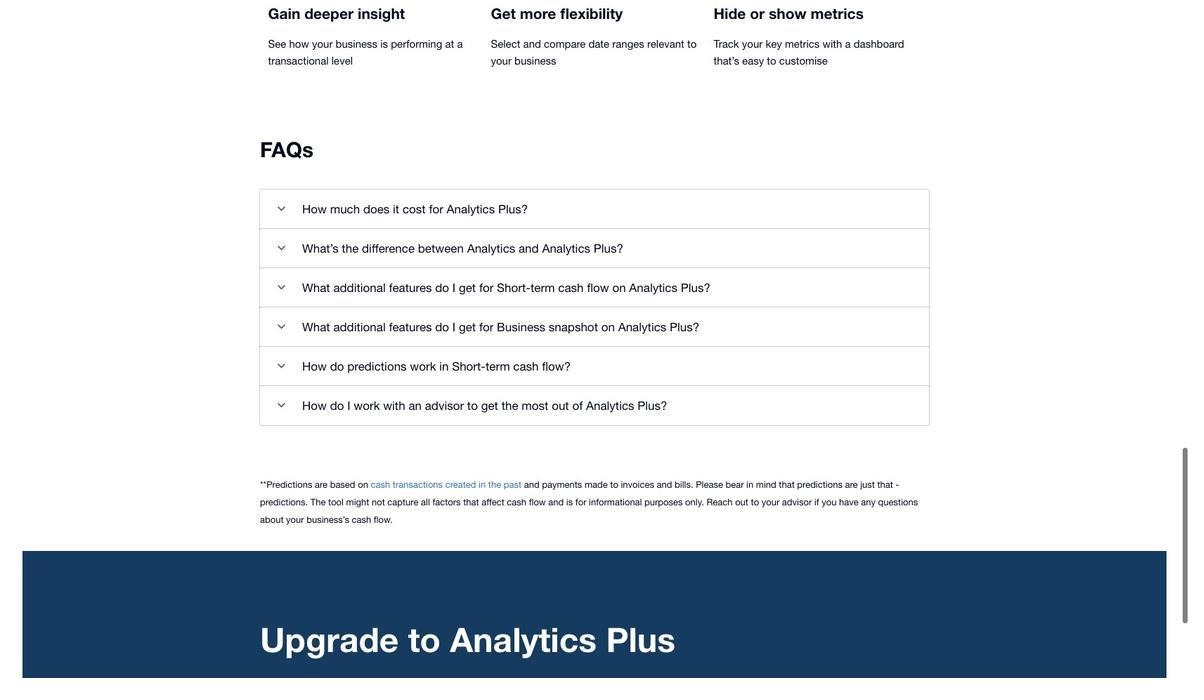 Task type: locate. For each thing, give the bounding box(es) containing it.
additional
[[333, 281, 386, 295], [333, 320, 386, 334]]

all
[[421, 497, 430, 508]]

what inside what additional features do i get for business snapshot on analytics plus? dropdown button
[[302, 320, 330, 334]]

i for short-
[[452, 281, 456, 295]]

what
[[302, 281, 330, 295], [302, 320, 330, 334]]

is inside the 'see how your business is performing at a transactional level'
[[380, 38, 388, 50]]

that left -
[[877, 480, 893, 490]]

that down created
[[463, 497, 479, 508]]

-
[[896, 480, 899, 490]]

toggle image for how much does it cost for analytics plus?
[[267, 195, 295, 223]]

business up the level
[[336, 38, 377, 50]]

1 vertical spatial features
[[389, 320, 432, 334]]

metrics inside "track your key metrics with a dashboard that's easy to customise"
[[785, 38, 820, 50]]

i left 'an'
[[347, 399, 350, 413]]

out left of
[[552, 399, 569, 413]]

0 vertical spatial how
[[302, 202, 327, 216]]

term
[[531, 281, 555, 295], [486, 360, 510, 374]]

the left most
[[502, 399, 518, 413]]

metrics up customise
[[785, 38, 820, 50]]

are
[[315, 480, 328, 490], [845, 480, 858, 490]]

toggle image for what's the difference between analytics and analytics plus?
[[267, 234, 295, 263]]

0 vertical spatial i
[[452, 281, 456, 295]]

on up what additional features do i get for business snapshot on analytics plus? dropdown button
[[612, 281, 626, 295]]

work for i
[[354, 399, 380, 413]]

short- up how do i work with an advisor to get the most out of analytics plus?
[[452, 360, 486, 374]]

1 vertical spatial work
[[354, 399, 380, 413]]

1 what from the top
[[302, 281, 330, 295]]

to
[[687, 38, 697, 50], [767, 55, 776, 67], [467, 399, 478, 413], [610, 480, 618, 490], [751, 497, 759, 508], [408, 620, 441, 660]]

get up how do predictions work in short-term cash flow?
[[459, 320, 476, 334]]

0 vertical spatial business
[[336, 38, 377, 50]]

advisor
[[425, 399, 464, 413], [782, 497, 812, 508]]

0 vertical spatial get
[[459, 281, 476, 295]]

advisor right 'an'
[[425, 399, 464, 413]]

on inside dropdown button
[[601, 320, 615, 334]]

are up the
[[315, 480, 328, 490]]

1 horizontal spatial term
[[531, 281, 555, 295]]

2 vertical spatial get
[[481, 399, 498, 413]]

2 vertical spatial how
[[302, 399, 327, 413]]

how for how much does it cost for analytics plus?
[[302, 202, 327, 216]]

toggle image
[[267, 195, 295, 223], [267, 274, 295, 302], [267, 313, 295, 341], [267, 392, 295, 420]]

1 vertical spatial is
[[566, 497, 573, 508]]

for right cost
[[429, 202, 443, 216]]

1 toggle image from the top
[[267, 195, 295, 223]]

hide or show metrics
[[714, 5, 864, 22]]

term up business
[[531, 281, 555, 295]]

cash down might
[[352, 515, 371, 525]]

flow up what additional features do i get for business snapshot on analytics plus? dropdown button
[[587, 281, 609, 295]]

get down the what's the difference between analytics and analytics plus?
[[459, 281, 476, 295]]

toggle image
[[267, 234, 295, 263], [267, 353, 295, 381]]

your inside 'select and compare date ranges relevant to your business'
[[491, 55, 512, 67]]

with
[[823, 38, 842, 50], [383, 399, 405, 413]]

a inside "track your key metrics with a dashboard that's easy to customise"
[[845, 38, 851, 50]]

plus? inside dropdown button
[[670, 320, 699, 334]]

you
[[822, 497, 837, 508]]

2 toggle image from the top
[[267, 353, 295, 381]]

for inside dropdown button
[[479, 320, 494, 334]]

0 horizontal spatial in
[[439, 360, 449, 374]]

out down bear
[[735, 497, 748, 508]]

in
[[439, 360, 449, 374], [479, 480, 486, 490], [746, 480, 754, 490]]

toggle image inside the how do predictions work in short-term cash flow? dropdown button
[[267, 353, 295, 381]]

additional inside dropdown button
[[333, 281, 386, 295]]

to inside "track your key metrics with a dashboard that's easy to customise"
[[767, 55, 776, 67]]

1 horizontal spatial business
[[515, 55, 556, 67]]

are inside and payments made to invoices and bills. please bear in mind that predictions are just that - predictions. the tool might not capture all factors that affect cash flow and is for informational purposes only. reach out to your advisor if you have any questions about your business's cash flow.
[[845, 480, 858, 490]]

made
[[585, 480, 608, 490]]

i
[[452, 281, 456, 295], [452, 320, 456, 334], [347, 399, 350, 413]]

short-
[[497, 281, 531, 295], [452, 360, 486, 374]]

that right 'mind'
[[779, 480, 795, 490]]

your
[[312, 38, 333, 50], [742, 38, 763, 50], [491, 55, 512, 67], [762, 497, 780, 508], [286, 515, 304, 525]]

0 vertical spatial flow
[[587, 281, 609, 295]]

select
[[491, 38, 520, 50]]

0 vertical spatial what
[[302, 281, 330, 295]]

1 additional from the top
[[333, 281, 386, 295]]

is down insight
[[380, 38, 388, 50]]

a
[[457, 38, 463, 50], [845, 38, 851, 50]]

with for an
[[383, 399, 405, 413]]

in up affect
[[479, 480, 486, 490]]

1 vertical spatial get
[[459, 320, 476, 334]]

in inside dropdown button
[[439, 360, 449, 374]]

0 vertical spatial features
[[389, 281, 432, 295]]

on up might
[[358, 480, 368, 490]]

0 horizontal spatial with
[[383, 399, 405, 413]]

business inside 'select and compare date ranges relevant to your business'
[[515, 55, 556, 67]]

0 vertical spatial metrics
[[811, 5, 864, 22]]

1 vertical spatial on
[[601, 320, 615, 334]]

insight
[[358, 5, 405, 22]]

0 horizontal spatial work
[[354, 399, 380, 413]]

features inside dropdown button
[[389, 281, 432, 295]]

flow down payments
[[529, 497, 546, 508]]

**predictions
[[260, 480, 312, 490]]

2 how from the top
[[302, 360, 327, 374]]

how inside the how do i work with an advisor to get the most out of analytics plus? dropdown button
[[302, 399, 327, 413]]

the
[[342, 242, 359, 256], [502, 399, 518, 413], [488, 480, 501, 490]]

for left business
[[479, 320, 494, 334]]

toggle image inside what's the difference between analytics and analytics plus? dropdown button
[[267, 234, 295, 263]]

1 horizontal spatial work
[[410, 360, 436, 374]]

3 toggle image from the top
[[267, 313, 295, 341]]

1 horizontal spatial a
[[845, 38, 851, 50]]

2 what from the top
[[302, 320, 330, 334]]

1 how from the top
[[302, 202, 327, 216]]

0 horizontal spatial flow
[[529, 497, 546, 508]]

performing
[[391, 38, 442, 50]]

toggle image inside what additional features do i get for business snapshot on analytics plus? dropdown button
[[267, 313, 295, 341]]

0 vertical spatial toggle image
[[267, 234, 295, 263]]

2 toggle image from the top
[[267, 274, 295, 302]]

2 a from the left
[[845, 38, 851, 50]]

0 vertical spatial out
[[552, 399, 569, 413]]

i down the what's the difference between analytics and analytics plus?
[[452, 281, 456, 295]]

additional for what additional features do i get for business snapshot on analytics plus?
[[333, 320, 386, 334]]

0 vertical spatial short-
[[497, 281, 531, 295]]

metrics up "track your key metrics with a dashboard that's easy to customise"
[[811, 5, 864, 22]]

a left dashboard
[[845, 38, 851, 50]]

1 horizontal spatial out
[[735, 497, 748, 508]]

1 vertical spatial flow
[[529, 497, 546, 508]]

1 vertical spatial out
[[735, 497, 748, 508]]

and inside dropdown button
[[519, 242, 539, 256]]

1 horizontal spatial short-
[[497, 281, 531, 295]]

flow
[[587, 281, 609, 295], [529, 497, 546, 508]]

advisor inside and payments made to invoices and bills. please bear in mind that predictions are just that - predictions. the tool might not capture all factors that affect cash flow and is for informational purposes only. reach out to your advisor if you have any questions about your business's cash flow.
[[782, 497, 812, 508]]

out inside dropdown button
[[552, 399, 569, 413]]

work up 'an'
[[410, 360, 436, 374]]

and up what additional features do i get for short-term cash flow on analytics plus?
[[519, 242, 539, 256]]

2 additional from the top
[[333, 320, 386, 334]]

4 toggle image from the top
[[267, 392, 295, 420]]

are left just
[[845, 480, 858, 490]]

1 vertical spatial what
[[302, 320, 330, 334]]

how for how do predictions work in short-term cash flow?
[[302, 360, 327, 374]]

with inside "track your key metrics with a dashboard that's easy to customise"
[[823, 38, 842, 50]]

additional inside dropdown button
[[333, 320, 386, 334]]

i up how do predictions work in short-term cash flow?
[[452, 320, 456, 334]]

0 vertical spatial work
[[410, 360, 436, 374]]

2 are from the left
[[845, 480, 858, 490]]

0 vertical spatial additional
[[333, 281, 386, 295]]

features down the difference
[[389, 281, 432, 295]]

in up how do i work with an advisor to get the most out of analytics plus?
[[439, 360, 449, 374]]

analytics
[[447, 202, 495, 216], [467, 242, 515, 256], [542, 242, 590, 256], [629, 281, 678, 295], [618, 320, 666, 334], [586, 399, 634, 413], [450, 620, 597, 660]]

faqs
[[260, 137, 314, 162]]

0 horizontal spatial is
[[380, 38, 388, 50]]

0 horizontal spatial short-
[[452, 360, 486, 374]]

with left 'an'
[[383, 399, 405, 413]]

what's
[[302, 242, 339, 256]]

get inside what additional features do i get for business snapshot on analytics plus? dropdown button
[[459, 320, 476, 334]]

how
[[302, 202, 327, 216], [302, 360, 327, 374], [302, 399, 327, 413]]

only.
[[685, 497, 704, 508]]

1 horizontal spatial predictions
[[797, 480, 843, 490]]

is inside and payments made to invoices and bills. please bear in mind that predictions are just that - predictions. the tool might not capture all factors that affect cash flow and is for informational purposes only. reach out to your advisor if you have any questions about your business's cash flow.
[[566, 497, 573, 508]]

with inside dropdown button
[[383, 399, 405, 413]]

do
[[435, 281, 449, 295], [435, 320, 449, 334], [330, 360, 344, 374], [330, 399, 344, 413]]

get left most
[[481, 399, 498, 413]]

1 horizontal spatial with
[[823, 38, 842, 50]]

with for a
[[823, 38, 842, 50]]

toggle image for how do predictions work in short-term cash flow?
[[267, 353, 295, 381]]

1 vertical spatial predictions
[[797, 480, 843, 490]]

your down select on the top left of page
[[491, 55, 512, 67]]

business inside the 'see how your business is performing at a transactional level'
[[336, 38, 377, 50]]

1 vertical spatial advisor
[[782, 497, 812, 508]]

1 toggle image from the top
[[267, 234, 295, 263]]

1 horizontal spatial advisor
[[782, 497, 812, 508]]

1 are from the left
[[315, 480, 328, 490]]

0 vertical spatial on
[[612, 281, 626, 295]]

2 vertical spatial i
[[347, 399, 350, 413]]

3 how from the top
[[302, 399, 327, 413]]

1 a from the left
[[457, 38, 463, 50]]

is
[[380, 38, 388, 50], [566, 497, 573, 508]]

on right snapshot
[[601, 320, 615, 334]]

compare
[[544, 38, 586, 50]]

1 vertical spatial short-
[[452, 360, 486, 374]]

1 features from the top
[[389, 281, 432, 295]]

snapshot
[[549, 320, 598, 334]]

is down payments
[[566, 497, 573, 508]]

1 horizontal spatial in
[[479, 480, 486, 490]]

i inside dropdown button
[[452, 320, 456, 334]]

2 features from the top
[[389, 320, 432, 334]]

predictions
[[347, 360, 407, 374], [797, 480, 843, 490]]

that
[[779, 480, 795, 490], [877, 480, 893, 490], [463, 497, 479, 508]]

0 horizontal spatial a
[[457, 38, 463, 50]]

1 vertical spatial toggle image
[[267, 353, 295, 381]]

2 horizontal spatial that
[[877, 480, 893, 490]]

0 vertical spatial the
[[342, 242, 359, 256]]

purposes
[[645, 497, 683, 508]]

0 vertical spatial advisor
[[425, 399, 464, 413]]

and payments made to invoices and bills. please bear in mind that predictions are just that - predictions. the tool might not capture all factors that affect cash flow and is for informational purposes only. reach out to your advisor if you have any questions about your business's cash flow.
[[260, 480, 918, 525]]

predictions inside and payments made to invoices and bills. please bear in mind that predictions are just that - predictions. the tool might not capture all factors that affect cash flow and is for informational purposes only. reach out to your advisor if you have any questions about your business's cash flow.
[[797, 480, 843, 490]]

the right what's
[[342, 242, 359, 256]]

0 horizontal spatial are
[[315, 480, 328, 490]]

1 horizontal spatial are
[[845, 480, 858, 490]]

toggle image inside the how do i work with an advisor to get the most out of analytics plus? dropdown button
[[267, 392, 295, 420]]

0 horizontal spatial that
[[463, 497, 479, 508]]

that's
[[714, 55, 739, 67]]

1 vertical spatial business
[[515, 55, 556, 67]]

0 vertical spatial with
[[823, 38, 842, 50]]

how inside how much does it cost for analytics plus? dropdown button
[[302, 202, 327, 216]]

toggle image inside what additional features do i get for short-term cash flow on analytics plus? dropdown button
[[267, 274, 295, 302]]

1 vertical spatial i
[[452, 320, 456, 334]]

1 horizontal spatial flow
[[587, 281, 609, 295]]

features for business
[[389, 320, 432, 334]]

1 vertical spatial term
[[486, 360, 510, 374]]

business down compare on the left
[[515, 55, 556, 67]]

get inside what additional features do i get for short-term cash flow on analytics plus? dropdown button
[[459, 281, 476, 295]]

easy
[[742, 55, 764, 67]]

features inside dropdown button
[[389, 320, 432, 334]]

it
[[393, 202, 399, 216]]

see how your business is performing at a transactional level
[[268, 38, 463, 67]]

additional for what additional features do i get for short-term cash flow on analytics plus?
[[333, 281, 386, 295]]

on
[[612, 281, 626, 295], [601, 320, 615, 334], [358, 480, 368, 490]]

cash
[[558, 281, 584, 295], [513, 360, 539, 374], [371, 480, 390, 490], [507, 497, 526, 508], [352, 515, 371, 525]]

1 vertical spatial additional
[[333, 320, 386, 334]]

gain
[[268, 5, 300, 22]]

the up affect
[[488, 480, 501, 490]]

1 vertical spatial with
[[383, 399, 405, 413]]

what for what additional features do i get for business snapshot on analytics plus?
[[302, 320, 330, 334]]

0 vertical spatial is
[[380, 38, 388, 50]]

0 horizontal spatial business
[[336, 38, 377, 50]]

most
[[522, 399, 549, 413]]

work left 'an'
[[354, 399, 380, 413]]

cash up not
[[371, 480, 390, 490]]

an
[[409, 399, 422, 413]]

0 horizontal spatial predictions
[[347, 360, 407, 374]]

predictions.
[[260, 497, 308, 508]]

how do predictions work in short-term cash flow?
[[302, 360, 571, 374]]

what inside what additional features do i get for short-term cash flow on analytics plus? dropdown button
[[302, 281, 330, 295]]

0 horizontal spatial advisor
[[425, 399, 464, 413]]

tool
[[328, 497, 344, 508]]

business
[[497, 320, 545, 334]]

gain deeper insight
[[268, 5, 405, 22]]

advisor left if at the bottom of page
[[782, 497, 812, 508]]

with up customise
[[823, 38, 842, 50]]

short- up business
[[497, 281, 531, 295]]

term down what additional features do i get for business snapshot on analytics plus?
[[486, 360, 510, 374]]

for down made
[[576, 497, 587, 508]]

in right bear
[[746, 480, 754, 490]]

affect
[[482, 497, 504, 508]]

metrics
[[811, 5, 864, 22], [785, 38, 820, 50]]

and right select on the top left of page
[[523, 38, 541, 50]]

date
[[589, 38, 609, 50]]

1 vertical spatial how
[[302, 360, 327, 374]]

ranges
[[612, 38, 644, 50]]

2 horizontal spatial in
[[746, 480, 754, 490]]

toggle image for what additional features do i get for short-term cash flow on analytics plus?
[[267, 274, 295, 302]]

how inside the how do predictions work in short-term cash flow? dropdown button
[[302, 360, 327, 374]]

0 horizontal spatial out
[[552, 399, 569, 413]]

your up easy
[[742, 38, 763, 50]]

0 vertical spatial predictions
[[347, 360, 407, 374]]

a right at
[[457, 38, 463, 50]]

features up how do predictions work in short-term cash flow?
[[389, 320, 432, 334]]

**predictions are based on cash transactions created in the past
[[260, 480, 522, 490]]

for inside and payments made to invoices and bills. please bear in mind that predictions are just that - predictions. the tool might not capture all factors that affect cash flow and is for informational purposes only. reach out to your advisor if you have any questions about your business's cash flow.
[[576, 497, 587, 508]]

more
[[520, 5, 556, 22]]

toggle image inside how much does it cost for analytics plus? dropdown button
[[267, 195, 295, 223]]

1 vertical spatial the
[[502, 399, 518, 413]]

out
[[552, 399, 569, 413], [735, 497, 748, 508]]

see
[[268, 38, 286, 50]]

and right past
[[524, 480, 540, 490]]

analytics inside dropdown button
[[618, 320, 666, 334]]

your right how
[[312, 38, 333, 50]]

features for short-
[[389, 281, 432, 295]]

flexibility
[[560, 5, 623, 22]]

1 horizontal spatial is
[[566, 497, 573, 508]]

1 vertical spatial metrics
[[785, 38, 820, 50]]



Task type: vqa. For each thing, say whether or not it's contained in the screenshot.
Add
no



Task type: describe. For each thing, give the bounding box(es) containing it.
how do i work with an advisor to get the most out of analytics plus? button
[[260, 386, 929, 426]]

and up purposes
[[657, 480, 672, 490]]

upgrade to analytics plus
[[260, 620, 675, 660]]

cash down past
[[507, 497, 526, 508]]

past
[[504, 480, 522, 490]]

work for predictions
[[410, 360, 436, 374]]

cash up snapshot
[[558, 281, 584, 295]]

out inside and payments made to invoices and bills. please bear in mind that predictions are just that - predictions. the tool might not capture all factors that affect cash flow and is for informational purposes only. reach out to your advisor if you have any questions about your business's cash flow.
[[735, 497, 748, 508]]

0 horizontal spatial term
[[486, 360, 510, 374]]

created
[[445, 480, 476, 490]]

any
[[861, 497, 876, 508]]

metrics for show
[[811, 5, 864, 22]]

transactional
[[268, 55, 329, 67]]

upgrade
[[260, 620, 399, 660]]

the
[[310, 497, 326, 508]]

capture
[[387, 497, 418, 508]]

customise
[[779, 55, 828, 67]]

what's the difference between analytics and analytics plus?
[[302, 242, 623, 256]]

bear
[[726, 480, 744, 490]]

informational
[[589, 497, 642, 508]]

what additional features do i get for short-term cash flow on analytics plus? button
[[260, 268, 929, 308]]

how much does it cost for analytics plus? button
[[260, 189, 929, 229]]

how much does it cost for analytics plus?
[[302, 202, 528, 216]]

does
[[363, 202, 390, 216]]

your down 'mind'
[[762, 497, 780, 508]]

reach
[[707, 497, 733, 508]]

how for how do i work with an advisor to get the most out of analytics plus?
[[302, 399, 327, 413]]

cash transactions created in the past link
[[371, 480, 522, 490]]

and down payments
[[548, 497, 564, 508]]

plus
[[606, 620, 675, 660]]

cost
[[403, 202, 426, 216]]

your down predictions.
[[286, 515, 304, 525]]

your inside "track your key metrics with a dashboard that's easy to customise"
[[742, 38, 763, 50]]

relevant
[[647, 38, 684, 50]]

or
[[750, 5, 765, 22]]

dashboard
[[854, 38, 904, 50]]

mind
[[756, 480, 776, 490]]

have
[[839, 497, 859, 508]]

1 horizontal spatial that
[[779, 480, 795, 490]]

2 vertical spatial on
[[358, 480, 368, 490]]

questions
[[878, 497, 918, 508]]

metrics for key
[[785, 38, 820, 50]]

flow?
[[542, 360, 571, 374]]

2 vertical spatial the
[[488, 480, 501, 490]]

select and compare date ranges relevant to your business
[[491, 38, 697, 67]]

get for business
[[459, 320, 476, 334]]

payments
[[542, 480, 582, 490]]

flow inside and payments made to invoices and bills. please bear in mind that predictions are just that - predictions. the tool might not capture all factors that affect cash flow and is for informational purposes only. reach out to your advisor if you have any questions about your business's cash flow.
[[529, 497, 546, 508]]

difference
[[362, 242, 415, 256]]

how do i work with an advisor to get the most out of analytics plus?
[[302, 399, 667, 413]]

toggle image for how do i work with an advisor to get the most out of analytics plus?
[[267, 392, 295, 420]]

flow inside dropdown button
[[587, 281, 609, 295]]

what additional features do i get for short-term cash flow on analytics plus?
[[302, 281, 711, 295]]

transactions
[[393, 480, 443, 490]]

what for what additional features do i get for short-term cash flow on analytics plus?
[[302, 281, 330, 295]]

track
[[714, 38, 739, 50]]

bills.
[[675, 480, 693, 490]]

do inside dropdown button
[[435, 320, 449, 334]]

get inside the how do i work with an advisor to get the most out of analytics plus? dropdown button
[[481, 399, 498, 413]]

predictions inside dropdown button
[[347, 360, 407, 374]]

if
[[814, 497, 819, 508]]

get
[[491, 5, 516, 22]]

please
[[696, 480, 723, 490]]

to inside 'select and compare date ranges relevant to your business'
[[687, 38, 697, 50]]

what's the difference between analytics and analytics plus? button
[[260, 229, 929, 268]]

what additional features do i get for business snapshot on analytics plus?
[[302, 320, 699, 334]]

toggle image for what additional features do i get for business snapshot on analytics plus?
[[267, 313, 295, 341]]

in inside and payments made to invoices and bills. please bear in mind that predictions are just that - predictions. the tool might not capture all factors that affect cash flow and is for informational purposes only. reach out to your advisor if you have any questions about your business's cash flow.
[[746, 480, 754, 490]]

cash left "flow?"
[[513, 360, 539, 374]]

your inside the 'see how your business is performing at a transactional level'
[[312, 38, 333, 50]]

on inside dropdown button
[[612, 281, 626, 295]]

get for short-
[[459, 281, 476, 295]]

track your key metrics with a dashboard that's easy to customise
[[714, 38, 904, 67]]

how
[[289, 38, 309, 50]]

get more flexibility
[[491, 5, 623, 22]]

show
[[769, 5, 807, 22]]

flow.
[[374, 515, 393, 525]]

at
[[445, 38, 454, 50]]

level
[[332, 55, 353, 67]]

a inside the 'see how your business is performing at a transactional level'
[[457, 38, 463, 50]]

what additional features do i get for business snapshot on analytics plus? button
[[260, 308, 929, 347]]

hide
[[714, 5, 746, 22]]

how do predictions work in short-term cash flow? button
[[260, 347, 929, 386]]

business's
[[307, 515, 349, 525]]

about
[[260, 515, 284, 525]]

factors
[[433, 497, 461, 508]]

much
[[330, 202, 360, 216]]

advisor inside dropdown button
[[425, 399, 464, 413]]

deeper
[[304, 5, 354, 22]]

might
[[346, 497, 369, 508]]

to inside dropdown button
[[467, 399, 478, 413]]

i for business
[[452, 320, 456, 334]]

between
[[418, 242, 464, 256]]

not
[[372, 497, 385, 508]]

just
[[860, 480, 875, 490]]

based
[[330, 480, 355, 490]]

0 vertical spatial term
[[531, 281, 555, 295]]

invoices
[[621, 480, 654, 490]]

key
[[766, 38, 782, 50]]

and inside 'select and compare date ranges relevant to your business'
[[523, 38, 541, 50]]

of
[[572, 399, 583, 413]]

for up what additional features do i get for business snapshot on analytics plus?
[[479, 281, 494, 295]]



